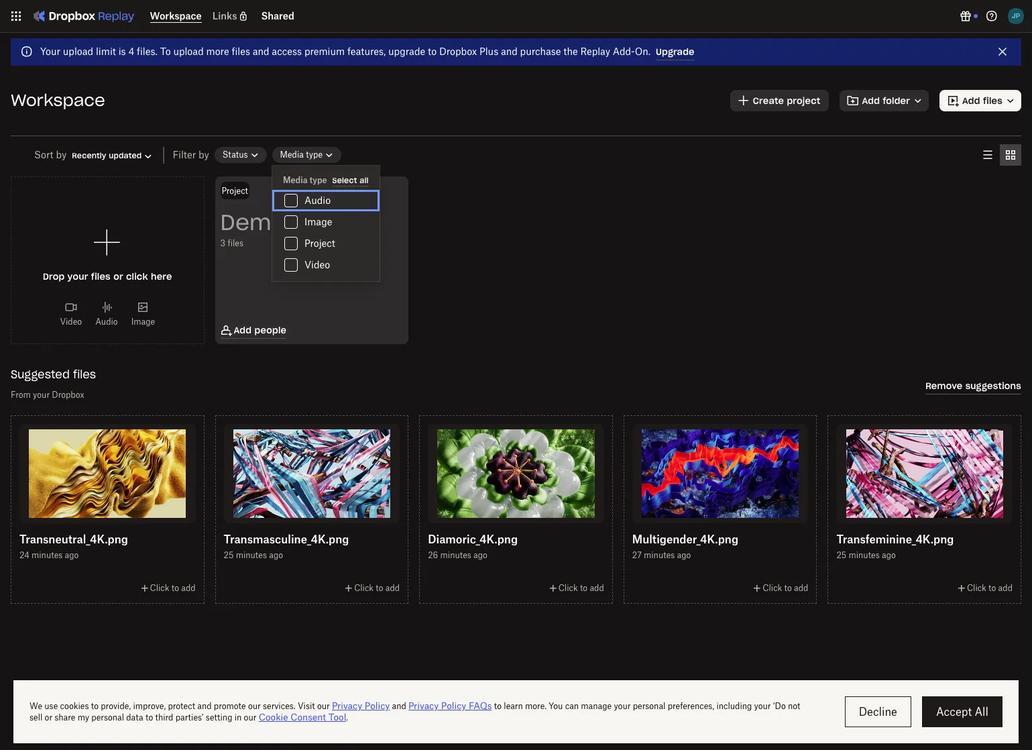 Task type: describe. For each thing, give the bounding box(es) containing it.
media type select all
[[283, 175, 369, 185]]

replay
[[581, 46, 610, 57]]

the
[[564, 46, 578, 57]]

to for diamoric_4k.png
[[580, 583, 588, 593]]

24
[[19, 550, 29, 560]]

on.
[[635, 46, 651, 57]]

video inside checkbox item
[[305, 259, 330, 270]]

ago for transmasculine_4k.png
[[269, 550, 283, 560]]

access
[[272, 46, 302, 57]]

to for multigender_4k.png
[[785, 583, 792, 593]]

filter
[[173, 149, 196, 160]]

filter by
[[173, 149, 209, 160]]

tile view image
[[1003, 147, 1019, 163]]

media for media type
[[280, 150, 304, 160]]

video checkbox item
[[272, 254, 379, 276]]

replay logo - go to homepage image
[[27, 5, 139, 27]]

purchase
[[520, 46, 561, 57]]

1 horizontal spatial workspace
[[150, 10, 202, 21]]

click to add for multigender_4k.png
[[763, 583, 809, 593]]

click to add for transfeminine_4k.png
[[967, 583, 1013, 593]]

diamoric_4k.png 26 minutes ago
[[428, 532, 518, 560]]

add for transneutral_4k.png
[[181, 583, 196, 593]]

multigender_4k.png 27 minutes ago
[[632, 532, 739, 560]]

to for transneutral_4k.png
[[172, 583, 179, 593]]

25 for transmasculine_4k.png
[[224, 550, 234, 560]]

from your dropbox
[[11, 390, 84, 400]]

minutes for multigender_4k.png
[[644, 550, 675, 560]]

0 vertical spatial project
[[222, 186, 248, 196]]

minutes for transmasculine_4k.png
[[236, 550, 267, 560]]

project checkbox item
[[272, 233, 379, 254]]

files.
[[137, 46, 158, 57]]

click to add for transneutral_4k.png
[[150, 583, 196, 593]]

click for multigender_4k.png
[[763, 583, 782, 593]]

limit
[[96, 46, 116, 57]]

transneutral_4k.png
[[19, 532, 128, 546]]

add for multigender_4k.png
[[794, 583, 809, 593]]

files inside demo project 3 files
[[228, 238, 243, 248]]

transfeminine_4k.png 25 minutes ago
[[837, 532, 954, 560]]

minutes for transfeminine_4k.png
[[849, 550, 880, 560]]

add for transmasculine_4k.png
[[386, 583, 400, 593]]

transneutral_4k.png 24 minutes ago
[[19, 532, 128, 560]]

transfeminine_4k.png
[[837, 532, 954, 546]]

image checkbox item
[[272, 211, 379, 233]]

premium
[[304, 46, 345, 57]]

list view image
[[980, 147, 996, 163]]

sort by
[[34, 149, 67, 160]]

add-
[[613, 46, 635, 57]]

27
[[632, 550, 642, 560]]

suggested files
[[11, 368, 96, 381]]

suggested
[[11, 368, 70, 381]]

demo
[[220, 209, 286, 236]]

your upload limit is 4 files. to upload more files and access premium features, upgrade to dropbox plus and purchase the replay add-on.
[[40, 46, 651, 57]]

diamoric_4k.png
[[428, 532, 518, 546]]

media type
[[280, 150, 323, 160]]

shared
[[261, 10, 294, 21]]

click for transmasculine_4k.png
[[354, 583, 374, 593]]

files inside alert
[[232, 46, 250, 57]]

dropbox inside alert
[[439, 46, 477, 57]]

2 vertical spatial files
[[73, 368, 96, 381]]

type for media type
[[306, 150, 323, 160]]

ago for multigender_4k.png
[[677, 550, 691, 560]]

media for media type select all
[[283, 175, 308, 185]]

3
[[220, 238, 225, 248]]

click for transneutral_4k.png
[[150, 583, 169, 593]]

minutes for transneutral_4k.png
[[31, 550, 63, 560]]



Task type: locate. For each thing, give the bounding box(es) containing it.
ago down transmasculine_4k.png
[[269, 550, 283, 560]]

files
[[232, 46, 250, 57], [228, 238, 243, 248], [73, 368, 96, 381]]

files right more
[[232, 46, 250, 57]]

1 vertical spatial image
[[131, 317, 155, 327]]

1 horizontal spatial and
[[501, 46, 518, 57]]

media type button
[[272, 147, 341, 163]]

5 click from the left
[[967, 583, 987, 593]]

add
[[181, 583, 196, 593], [386, 583, 400, 593], [590, 583, 604, 593], [794, 583, 809, 593], [999, 583, 1013, 593]]

click for transfeminine_4k.png
[[967, 583, 987, 593]]

by right sort
[[56, 149, 67, 160]]

0 horizontal spatial audio
[[95, 317, 118, 327]]

tab list
[[977, 144, 1022, 166]]

25 down transfeminine_4k.png
[[837, 550, 847, 560]]

5 add from the left
[[999, 583, 1013, 593]]

4 ago from the left
[[677, 550, 691, 560]]

ago for diamoric_4k.png
[[474, 550, 488, 560]]

by for filter by
[[199, 149, 209, 160]]

by for sort by
[[56, 149, 67, 160]]

25 inside transfeminine_4k.png 25 minutes ago
[[837, 550, 847, 560]]

26
[[428, 550, 438, 560]]

and
[[253, 46, 269, 57], [501, 46, 518, 57]]

media inside 'dropdown button'
[[280, 150, 304, 160]]

0 vertical spatial files
[[232, 46, 250, 57]]

1 vertical spatial audio
[[95, 317, 118, 327]]

audio inside audio checkbox item
[[305, 195, 331, 206]]

0 vertical spatial media
[[280, 150, 304, 160]]

ago inside multigender_4k.png 27 minutes ago
[[677, 550, 691, 560]]

type for media type select all
[[310, 175, 327, 185]]

2 click from the left
[[354, 583, 374, 593]]

1 vertical spatial video
[[60, 317, 82, 327]]

links
[[212, 10, 237, 21]]

shared link
[[261, 10, 294, 22], [261, 10, 294, 21]]

1 by from the left
[[56, 149, 67, 160]]

upgrade
[[388, 46, 425, 57]]

menu
[[272, 166, 379, 281]]

1 vertical spatial type
[[310, 175, 327, 185]]

is
[[119, 46, 126, 57]]

upload
[[63, 46, 93, 57], [173, 46, 204, 57]]

features,
[[347, 46, 386, 57]]

your
[[40, 46, 60, 57]]

3 ago from the left
[[474, 550, 488, 560]]

0 horizontal spatial upload
[[63, 46, 93, 57]]

1 horizontal spatial 25
[[837, 550, 847, 560]]

to
[[160, 46, 171, 57]]

0 vertical spatial audio
[[305, 195, 331, 206]]

1 horizontal spatial image
[[305, 216, 332, 227]]

your upload limit is 4 files. to upload more files and access premium features, upgrade to dropbox plus and purchase the replay add-on. alert
[[11, 38, 1022, 66]]

5 ago from the left
[[882, 550, 896, 560]]

project
[[222, 186, 248, 196], [293, 209, 372, 236], [305, 237, 335, 249]]

minutes down transfeminine_4k.png
[[849, 550, 880, 560]]

ago down multigender_4k.png
[[677, 550, 691, 560]]

select
[[332, 176, 357, 185]]

add for transfeminine_4k.png
[[999, 583, 1013, 593]]

minutes inside transneutral_4k.png 24 minutes ago
[[31, 550, 63, 560]]

0 vertical spatial image
[[305, 216, 332, 227]]

upload right to
[[173, 46, 204, 57]]

demo project 3 files
[[220, 209, 372, 248]]

minutes
[[31, 550, 63, 560], [236, 550, 267, 560], [440, 550, 472, 560], [644, 550, 675, 560], [849, 550, 880, 560]]

3 add from the left
[[590, 583, 604, 593]]

1 vertical spatial files
[[228, 238, 243, 248]]

minutes right "24"
[[31, 550, 63, 560]]

ago inside transneutral_4k.png 24 minutes ago
[[65, 550, 79, 560]]

select all button
[[332, 176, 369, 186]]

by right filter
[[199, 149, 209, 160]]

media
[[280, 150, 304, 160], [283, 175, 308, 185]]

audio
[[305, 195, 331, 206], [95, 317, 118, 327]]

0 horizontal spatial image
[[131, 317, 155, 327]]

image
[[305, 216, 332, 227], [131, 317, 155, 327]]

25
[[224, 550, 234, 560], [837, 550, 847, 560]]

to
[[428, 46, 437, 57], [172, 583, 179, 593], [376, 583, 383, 593], [580, 583, 588, 593], [785, 583, 792, 593], [989, 583, 996, 593]]

and left access
[[253, 46, 269, 57]]

1 and from the left
[[253, 46, 269, 57]]

type inside 'dropdown button'
[[306, 150, 323, 160]]

ago for transneutral_4k.png
[[65, 550, 79, 560]]

to for transmasculine_4k.png
[[376, 583, 383, 593]]

audio checkbox item
[[272, 190, 379, 211]]

1 vertical spatial workspace
[[11, 90, 105, 111]]

video down project checkbox item
[[305, 259, 330, 270]]

workspace link
[[150, 10, 202, 23], [150, 10, 202, 21]]

your
[[33, 390, 50, 400]]

0 horizontal spatial by
[[56, 149, 67, 160]]

2 click to add from the left
[[354, 583, 400, 593]]

click for diamoric_4k.png
[[559, 583, 578, 593]]

1 vertical spatial media
[[283, 175, 308, 185]]

1 horizontal spatial video
[[305, 259, 330, 270]]

project down media type select all
[[293, 209, 372, 236]]

project inside demo project 3 files
[[293, 209, 372, 236]]

multigender_4k.png
[[632, 532, 739, 546]]

project up demo
[[222, 186, 248, 196]]

media up media type select all
[[280, 150, 304, 160]]

type inside menu
[[310, 175, 327, 185]]

type up media type select all
[[306, 150, 323, 160]]

0 horizontal spatial video
[[60, 317, 82, 327]]

to inside alert
[[428, 46, 437, 57]]

4 add from the left
[[794, 583, 809, 593]]

click to add
[[150, 583, 196, 593], [354, 583, 400, 593], [559, 583, 604, 593], [763, 583, 809, 593], [967, 583, 1013, 593]]

click
[[150, 583, 169, 593], [354, 583, 374, 593], [559, 583, 578, 593], [763, 583, 782, 593], [967, 583, 987, 593]]

to for transfeminine_4k.png
[[989, 583, 996, 593]]

2 by from the left
[[199, 149, 209, 160]]

project inside checkbox item
[[305, 237, 335, 249]]

1 horizontal spatial dropbox
[[439, 46, 477, 57]]

workspace up to
[[150, 10, 202, 21]]

0 vertical spatial type
[[306, 150, 323, 160]]

0 horizontal spatial and
[[253, 46, 269, 57]]

ago inside transmasculine_4k.png 25 minutes ago
[[269, 550, 283, 560]]

minutes inside multigender_4k.png 27 minutes ago
[[644, 550, 675, 560]]

4 minutes from the left
[[644, 550, 675, 560]]

dropbox left plus
[[439, 46, 477, 57]]

1 upload from the left
[[63, 46, 93, 57]]

0 horizontal spatial workspace
[[11, 90, 105, 111]]

3 click to add from the left
[[559, 583, 604, 593]]

0 vertical spatial dropbox
[[439, 46, 477, 57]]

add for diamoric_4k.png
[[590, 583, 604, 593]]

all
[[360, 176, 369, 185]]

sort
[[34, 149, 53, 160]]

video up the suggested files
[[60, 317, 82, 327]]

workspace down your
[[11, 90, 105, 111]]

4
[[128, 46, 134, 57]]

2 ago from the left
[[269, 550, 283, 560]]

0 horizontal spatial 25
[[224, 550, 234, 560]]

transmasculine_4k.png 25 minutes ago
[[224, 532, 349, 560]]

5 click to add from the left
[[967, 583, 1013, 593]]

project down "image" checkbox item
[[305, 237, 335, 249]]

5 minutes from the left
[[849, 550, 880, 560]]

2 and from the left
[[501, 46, 518, 57]]

0 vertical spatial video
[[305, 259, 330, 270]]

and right plus
[[501, 46, 518, 57]]

minutes for diamoric_4k.png
[[440, 550, 472, 560]]

1 click from the left
[[150, 583, 169, 593]]

3 click from the left
[[559, 583, 578, 593]]

transmasculine_4k.png
[[224, 532, 349, 546]]

ago down diamoric_4k.png
[[474, 550, 488, 560]]

workspace
[[150, 10, 202, 21], [11, 90, 105, 111]]

from
[[11, 390, 31, 400]]

minutes right '27'
[[644, 550, 675, 560]]

ago down transneutral_4k.png
[[65, 550, 79, 560]]

ago inside diamoric_4k.png 26 minutes ago
[[474, 550, 488, 560]]

more
[[206, 46, 229, 57]]

ago
[[65, 550, 79, 560], [269, 550, 283, 560], [474, 550, 488, 560], [677, 550, 691, 560], [882, 550, 896, 560]]

2 add from the left
[[386, 583, 400, 593]]

1 click to add from the left
[[150, 583, 196, 593]]

2 25 from the left
[[837, 550, 847, 560]]

1 ago from the left
[[65, 550, 79, 560]]

1 horizontal spatial by
[[199, 149, 209, 160]]

2 vertical spatial project
[[305, 237, 335, 249]]

25 inside transmasculine_4k.png 25 minutes ago
[[224, 550, 234, 560]]

1 horizontal spatial upload
[[173, 46, 204, 57]]

minutes inside transmasculine_4k.png 25 minutes ago
[[236, 550, 267, 560]]

minutes right 26
[[440, 550, 472, 560]]

dropbox down the suggested files
[[52, 390, 84, 400]]

type up audio checkbox item
[[310, 175, 327, 185]]

0 horizontal spatial dropbox
[[52, 390, 84, 400]]

1 minutes from the left
[[31, 550, 63, 560]]

click to add for transmasculine_4k.png
[[354, 583, 400, 593]]

1 horizontal spatial audio
[[305, 195, 331, 206]]

media down the media type
[[283, 175, 308, 185]]

1 vertical spatial dropbox
[[52, 390, 84, 400]]

1 vertical spatial project
[[293, 209, 372, 236]]

video
[[305, 259, 330, 270], [60, 317, 82, 327]]

2 minutes from the left
[[236, 550, 267, 560]]

by
[[56, 149, 67, 160], [199, 149, 209, 160]]

minutes inside diamoric_4k.png 26 minutes ago
[[440, 550, 472, 560]]

0 vertical spatial workspace
[[150, 10, 202, 21]]

click to add for diamoric_4k.png
[[559, 583, 604, 593]]

minutes inside transfeminine_4k.png 25 minutes ago
[[849, 550, 880, 560]]

upload left limit
[[63, 46, 93, 57]]

type
[[306, 150, 323, 160], [310, 175, 327, 185]]

image inside checkbox item
[[305, 216, 332, 227]]

4 click to add from the left
[[763, 583, 809, 593]]

files up the from your dropbox
[[73, 368, 96, 381]]

2 upload from the left
[[173, 46, 204, 57]]

ago inside transfeminine_4k.png 25 minutes ago
[[882, 550, 896, 560]]

25 for transfeminine_4k.png
[[837, 550, 847, 560]]

ago for transfeminine_4k.png
[[882, 550, 896, 560]]

3 minutes from the left
[[440, 550, 472, 560]]

4 click from the left
[[763, 583, 782, 593]]

1 add from the left
[[181, 583, 196, 593]]

ago down transfeminine_4k.png
[[882, 550, 896, 560]]

files right 3
[[228, 238, 243, 248]]

menu containing audio
[[272, 166, 379, 281]]

1 25 from the left
[[224, 550, 234, 560]]

minutes down transmasculine_4k.png
[[236, 550, 267, 560]]

dropbox
[[439, 46, 477, 57], [52, 390, 84, 400]]

plus
[[480, 46, 499, 57]]

25 down transmasculine_4k.png
[[224, 550, 234, 560]]



Task type: vqa. For each thing, say whether or not it's contained in the screenshot.
Select
yes



